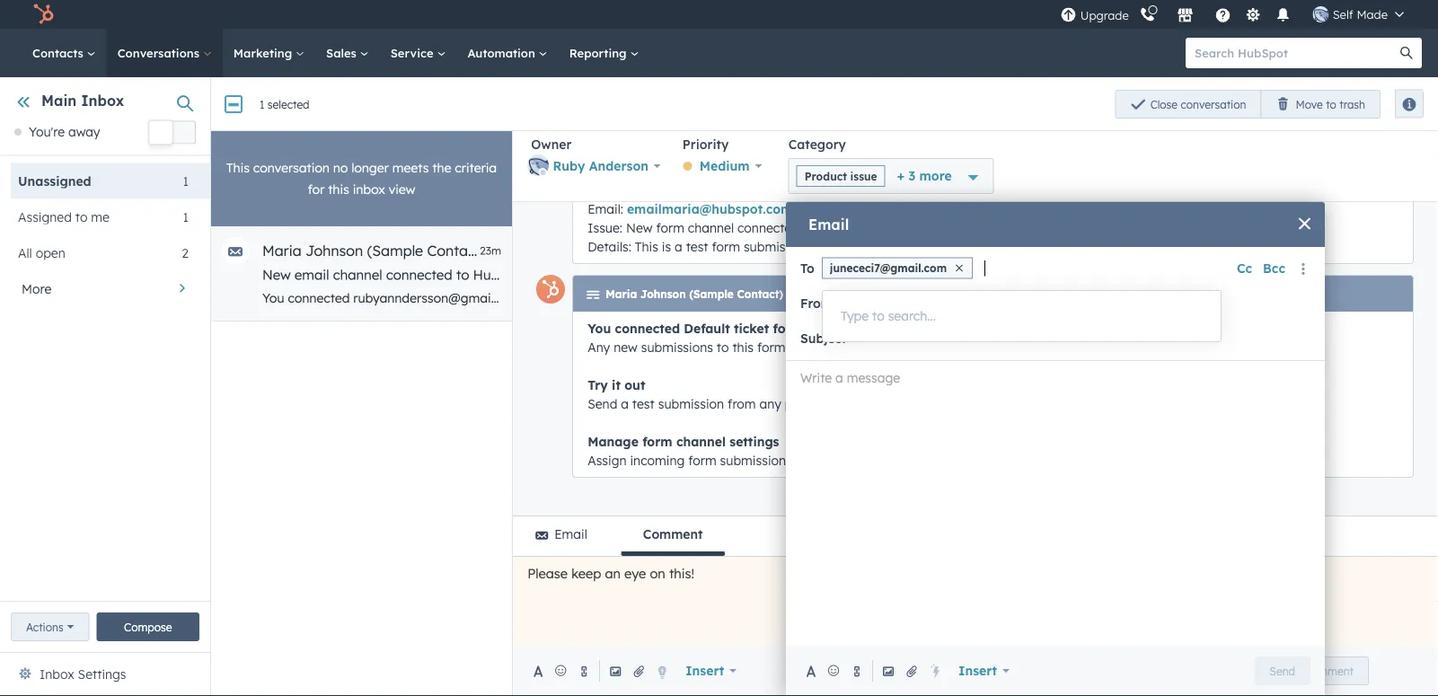 Task type: describe. For each thing, give the bounding box(es) containing it.
this inside this conversation no longer meets the criteria for this inbox view
[[328, 182, 349, 197]]

all open
[[18, 245, 65, 260]]

try it out send a test submission from any page where your form is published.
[[588, 377, 997, 412]]

close image
[[1300, 218, 1311, 230]]

am
[[833, 288, 849, 301]]

conversations link
[[107, 29, 223, 77]]

new inside "link"
[[567, 84, 599, 102]]

product
[[805, 169, 847, 183]]

trash
[[1340, 98, 1366, 111]]

to left hubspot
[[456, 266, 470, 284]]

rubyanndersson@gmail.com inside maria johnson (sample contact) 23m new email channel connected to hubspot you connected rubyanndersson@gmail.com any new emails sent to this address will also appear here. choose what you'd like to do next:  try it out send yourself an email at <a href = 'mailto:rubyannd
[[353, 290, 523, 306]]

anderson
[[589, 158, 649, 174]]

form inside "link"
[[603, 84, 638, 102]]

johnson for maria johnson (sample contact) 23m new email channel connected to hubspot you connected rubyanndersson@gmail.com any new emails sent to this address will also appear here. choose what you'd like to do next:  try it out send yourself an email at <a href = 'mailto:rubyannd
[[306, 242, 363, 260]]

criteria
[[455, 160, 497, 176]]

team.
[[842, 452, 876, 468]]

sales
[[326, 45, 360, 60]]

href
[[1304, 290, 1328, 306]]

details:
[[588, 239, 632, 254]]

an inside maria johnson (sample contact) 23m new email channel connected to hubspot you connected rubyanndersson@gmail.com any new emails sent to this address will also appear here. choose what you'd like to do next:  try it out send yourself an email at <a href = 'mailto:rubyannd
[[1216, 290, 1231, 306]]

it inside maria johnson (sample contact) 23m new email channel connected to hubspot you connected rubyanndersson@gmail.com any new emails sent to this address will also appear here. choose what you'd like to do next:  try it out send yourself an email at <a href = 'mailto:rubyannd
[[1097, 290, 1105, 306]]

channel inside maria johnson (sample contact) 23m new email channel connected to hubspot you connected rubyanndersson@gmail.com any new emails sent to this address will also appear here. choose what you'd like to do next:  try it out send yourself an email at <a href = 'mailto:rubyannd
[[333, 266, 383, 284]]

like inside maria johnson (sample contact) 23m new email channel connected to hubspot you connected rubyanndersson@gmail.com any new emails sent to this address will also appear here. choose what you'd like to do next:  try it out send yourself an email at <a href = 'mailto:rubyannd
[[986, 290, 1006, 306]]

cc button
[[1237, 258, 1253, 279]]

test inside email: emailmaria@hubspot.com issue: new form channel connected details: this is a test form submission
[[686, 239, 709, 254]]

reporting link
[[559, 29, 650, 77]]

submissions inside you connected default ticket form (nov 1, 2023 11:28:05 am) any new submissions to this form will also appear here as tickets. choose what you'd like to do next:
[[641, 339, 714, 355]]

you're away image
[[14, 129, 22, 136]]

open
[[36, 245, 65, 260]]

maria johnson (sample contact) row group
[[211, 131, 1439, 322]]

to left me
[[75, 209, 88, 225]]

service link
[[380, 29, 457, 77]]

to inside button
[[873, 308, 885, 324]]

email from maria johnson (sample contact) with subject new email channel connected to hubspot row
[[211, 226, 1439, 322]]

choose inside you connected default ticket form (nov 1, 2023 11:28:05 am) any new submissions to this form will also appear here as tickets. choose what you'd like to do next:
[[978, 339, 1022, 355]]

on
[[650, 566, 666, 582]]

insert button for add comment
[[674, 653, 749, 689]]

ruby anderson button
[[528, 153, 661, 180]]

marketplaces image
[[1178, 8, 1194, 24]]

1 for unassigned
[[183, 173, 189, 189]]

group inside new form channel connected heading
[[1359, 89, 1424, 118]]

Search HubSpot search field
[[1186, 38, 1406, 68]]

also inside you connected default ticket form (nov 1, 2023 11:28:05 am) any new submissions to this form will also appear here as tickets. choose what you'd like to do next:
[[811, 339, 836, 355]]

to right you'd
[[1117, 339, 1130, 355]]

(sample for maria johnson (sample contact) 23m new email channel connected to hubspot you connected rubyanndersson@gmail.com any new emails sent to this address will also appear here. choose what you'd like to do next:  try it out send yourself an email at <a href = 'mailto:rubyannd
[[367, 242, 423, 260]]

new inside email: emailmaria@hubspot.com issue: new form channel connected details: this is a test form submission
[[626, 220, 653, 235]]

as
[[915, 339, 929, 355]]

out inside maria johnson (sample contact) 23m new email channel connected to hubspot you connected rubyanndersson@gmail.com any new emails sent to this address will also appear here. choose what you'd like to do next:  try it out send yourself an email at <a href = 'mailto:rubyannd
[[1109, 290, 1128, 306]]

this inside maria johnson (sample contact) 23m new email channel connected to hubspot you connected rubyanndersson@gmail.com any new emails sent to this address will also appear here. choose what you'd like to do next:  try it out send yourself an email at <a href = 'mailto:rubyannd
[[666, 290, 687, 306]]

0 vertical spatial 1
[[260, 98, 265, 111]]

your inside manage form channel settings assign incoming form submissions to your team.
[[812, 452, 838, 468]]

tickets.
[[933, 339, 974, 355]]

ruby anderson
[[553, 158, 649, 174]]

move to trash button
[[1261, 90, 1381, 119]]

(sample for maria johnson (sample contact)
[[690, 288, 734, 301]]

email:
[[588, 201, 624, 217]]

channel inside email: emailmaria@hubspot.com issue: new form channel connected details: this is a test form submission
[[688, 220, 734, 235]]

at
[[1270, 290, 1283, 306]]

hubspot image
[[32, 4, 54, 25]]

you'd
[[950, 290, 983, 306]]

2023
[[856, 320, 885, 336]]

add
[[1283, 665, 1303, 678]]

email inside button
[[555, 527, 588, 542]]

is inside email: emailmaria@hubspot.com issue: new form channel connected details: this is a test form submission
[[662, 239, 671, 254]]

connected inside you connected default ticket form (nov 1, 2023 11:28:05 am) any new submissions to this form will also appear here as tickets. choose what you'd like to do next:
[[615, 320, 680, 336]]

here.
[[838, 290, 866, 306]]

your inside try it out send a test submission from any page where your form is published.
[[858, 396, 885, 412]]

conversation for this
[[253, 160, 330, 176]]

)
[[1140, 296, 1145, 311]]

form inside try it out send a test submission from any page where your form is published.
[[888, 396, 917, 412]]

compose
[[124, 621, 172, 634]]

assigned to me
[[18, 209, 110, 225]]

hubspot
[[473, 266, 529, 284]]

product issue
[[805, 169, 878, 183]]

self
[[1333, 7, 1354, 22]]

default
[[684, 320, 730, 336]]

settings
[[730, 434, 780, 449]]

email: emailmaria@hubspot.com issue: new form channel connected details: this is a test form submission
[[588, 201, 810, 254]]

shopifiy sample ( rubyanndersson@gmail.com )
[[841, 296, 1145, 311]]

inbox
[[353, 182, 385, 197]]

send inside try it out send a test submission from any page where your form is published.
[[588, 396, 618, 412]]

page
[[785, 396, 816, 412]]

2
[[182, 245, 189, 260]]

inbox settings
[[40, 667, 126, 683]]

1,
[[841, 320, 852, 336]]

email button
[[513, 517, 610, 556]]

connected inside "link"
[[703, 84, 777, 102]]

settings
[[78, 667, 126, 683]]

will inside maria johnson (sample contact) 23m new email channel connected to hubspot you connected rubyanndersson@gmail.com any new emails sent to this address will also appear here. choose what you'd like to do next:  try it out send yourself an email at <a href = 'mailto:rubyannd
[[741, 290, 760, 306]]

service
[[391, 45, 437, 60]]

to right sent
[[650, 290, 662, 306]]

hubspot link
[[22, 4, 67, 25]]

marketing
[[233, 45, 296, 60]]

will inside you connected default ticket form (nov 1, 2023 11:28:05 am) any new submissions to this form will also appear here as tickets. choose what you'd like to do next:
[[789, 339, 808, 355]]

also inside maria johnson (sample contact) 23m new email channel connected to hubspot you connected rubyanndersson@gmail.com any new emails sent to this address will also appear here. choose what you'd like to do next:  try it out send yourself an email at <a href = 'mailto:rubyannd
[[763, 290, 788, 306]]

new form channel connected heading
[[513, 77, 1439, 131]]

from
[[801, 296, 833, 311]]

you inside you connected default ticket form (nov 1, 2023 11:28:05 am) any new submissions to this form will also appear here as tickets. choose what you'd like to do next:
[[588, 320, 611, 336]]

where
[[819, 396, 855, 412]]

all
[[18, 245, 32, 260]]

marketplaces button
[[1167, 0, 1205, 29]]

conversations
[[117, 45, 203, 60]]

shopifiy sample ( rubyanndersson@gmail.com ) button
[[840, 286, 1158, 322]]

please
[[528, 566, 568, 582]]

johnson for maria johnson (sample contact)
[[641, 288, 686, 301]]

reporting
[[570, 45, 630, 60]]

try inside try it out send a test submission from any page where your form is published.
[[588, 377, 608, 393]]

11:28
[[805, 288, 830, 301]]

1 horizontal spatial inbox
[[81, 92, 124, 110]]

incoming
[[630, 452, 685, 468]]

insert button for send
[[947, 653, 1022, 689]]

subject
[[801, 331, 847, 346]]

help image
[[1216, 8, 1232, 24]]

unassigned
[[18, 173, 91, 189]]

what inside you connected default ticket form (nov 1, 2023 11:28:05 am) any new submissions to this form will also appear here as tickets. choose what you'd like to do next:
[[1026, 339, 1055, 355]]

maria johnson (sample contact)
[[606, 288, 784, 301]]

open
[[274, 97, 302, 111]]

no
[[333, 160, 348, 176]]

settings image
[[1246, 8, 1262, 24]]

type
[[841, 308, 869, 324]]

this inside email: emailmaria@hubspot.com issue: new form channel connected details: this is a test form submission
[[635, 239, 659, 254]]

what inside maria johnson (sample contact) 23m new email channel connected to hubspot you connected rubyanndersson@gmail.com any new emails sent to this address will also appear here. choose what you'd like to do next:  try it out send yourself an email at <a href = 'mailto:rubyannd
[[918, 290, 947, 306]]

main content containing new form channel connected
[[211, 0, 1439, 696]]

like inside you connected default ticket form (nov 1, 2023 11:28:05 am) any new submissions to this form will also appear here as tickets. choose what you'd like to do next:
[[1094, 339, 1114, 355]]

the
[[433, 160, 452, 176]]

submission inside email: emailmaria@hubspot.com issue: new form channel connected details: this is a test form submission
[[744, 239, 810, 254]]

here
[[886, 339, 912, 355]]

group containing close conversation
[[1116, 90, 1381, 119]]

channel inside "link"
[[642, 84, 699, 102]]

more
[[920, 168, 952, 184]]

send inside maria johnson (sample contact) 23m new email channel connected to hubspot you connected rubyanndersson@gmail.com any new emails sent to this address will also appear here. choose what you'd like to do next:  try it out send yourself an email at <a href = 'mailto:rubyannd
[[1132, 290, 1162, 306]]

self made
[[1333, 7, 1388, 22]]

it inside try it out send a test submission from any page where your form is published.
[[612, 377, 621, 393]]

main inbox
[[41, 92, 124, 110]]

submissions inside manage form channel settings assign incoming form submissions to your team.
[[720, 452, 792, 468]]

'mailto:rubyannd
[[1342, 290, 1439, 306]]

compose button
[[97, 613, 200, 642]]

yourself
[[1165, 290, 1212, 306]]

contacts link
[[22, 29, 107, 77]]

owner
[[531, 137, 572, 152]]

choose inside maria johnson (sample contact) 23m new email channel connected to hubspot you connected rubyanndersson@gmail.com any new emails sent to this address will also appear here. choose what you'd like to do next:  try it out send yourself an email at <a href = 'mailto:rubyannd
[[870, 290, 914, 306]]

toolbar containing owner
[[528, 137, 1424, 194]]

1 vertical spatial inbox
[[40, 667, 74, 683]]

to inside manage form channel settings assign incoming form submissions to your team.
[[796, 452, 808, 468]]

manage form channel settings assign incoming form submissions to your team.
[[588, 434, 879, 468]]



Task type: locate. For each thing, give the bounding box(es) containing it.
channel down the emailmaria@hubspot.com
[[688, 220, 734, 235]]

comment button
[[621, 517, 726, 556]]

calling icon image
[[1140, 7, 1156, 23]]

new button
[[1295, 89, 1359, 118]]

new inside popup button
[[1310, 97, 1333, 111]]

1 horizontal spatial next:
[[1152, 339, 1181, 355]]

0 horizontal spatial (sample
[[367, 242, 423, 260]]

menu containing self made
[[1059, 0, 1417, 29]]

test inside try it out send a test submission from any page where your form is published.
[[633, 396, 655, 412]]

1 vertical spatial an
[[605, 566, 621, 582]]

will up ticket on the top right
[[741, 290, 760, 306]]

channel up priority
[[642, 84, 699, 102]]

choose
[[870, 290, 914, 306], [978, 339, 1022, 355]]

23m
[[480, 244, 501, 257]]

also left more info image
[[763, 290, 788, 306]]

0 horizontal spatial this
[[226, 160, 250, 176]]

new form channel connected link
[[567, 84, 799, 104]]

what left (
[[918, 290, 947, 306]]

contact) inside maria johnson (sample contact) 23m new email channel connected to hubspot you connected rubyanndersson@gmail.com any new emails sent to this address will also appear here. choose what you'd like to do next:  try it out send yourself an email at <a href = 'mailto:rubyannd
[[427, 242, 486, 260]]

11:28 am
[[805, 288, 849, 301]]

(sample up default
[[690, 288, 734, 301]]

0 vertical spatial submission
[[744, 239, 810, 254]]

will
[[741, 290, 760, 306], [789, 339, 808, 355]]

1 horizontal spatial johnson
[[641, 288, 686, 301]]

also
[[763, 290, 788, 306], [811, 339, 836, 355]]

marketing link
[[223, 29, 315, 77]]

1 vertical spatial submission
[[658, 396, 725, 412]]

2 horizontal spatial this
[[733, 339, 754, 355]]

to inside button
[[1327, 98, 1337, 111]]

submission
[[744, 239, 810, 254], [658, 396, 725, 412]]

any down the emails
[[588, 339, 610, 355]]

0 vertical spatial an
[[1216, 290, 1231, 306]]

0 horizontal spatial you
[[262, 290, 284, 306]]

upgrade image
[[1061, 8, 1077, 24]]

2 vertical spatial send
[[1270, 665, 1296, 678]]

view
[[389, 182, 416, 197]]

bcc
[[1264, 261, 1286, 276]]

any inside you connected default ticket form (nov 1, 2023 11:28:05 am) any new submissions to this form will also appear here as tickets. choose what you'd like to do next:
[[588, 339, 610, 355]]

out up "manage"
[[625, 377, 646, 393]]

category
[[789, 137, 847, 152]]

0 horizontal spatial contact)
[[427, 242, 486, 260]]

test up "manage"
[[633, 396, 655, 412]]

your
[[858, 396, 885, 412], [812, 452, 838, 468]]

rubyanndersson@gmail.com down hubspot
[[353, 290, 523, 306]]

this left "address"
[[666, 290, 687, 306]]

0 horizontal spatial insert button
[[674, 653, 749, 689]]

+ 3 more button
[[886, 158, 964, 194]]

0 vertical spatial choose
[[870, 290, 914, 306]]

conversation up for
[[253, 160, 330, 176]]

contact) up hubspot
[[427, 242, 486, 260]]

try up "manage"
[[588, 377, 608, 393]]

2 insert from the left
[[959, 663, 998, 679]]

emailmaria@hubspot.com
[[627, 201, 793, 217]]

1 selected
[[260, 98, 310, 111]]

1 horizontal spatial an
[[1216, 290, 1231, 306]]

1 horizontal spatial like
[[1094, 339, 1114, 355]]

None button
[[316, 89, 381, 118]]

appear inside maria johnson (sample contact) 23m new email channel connected to hubspot you connected rubyanndersson@gmail.com any new emails sent to this address will also appear here. choose what you'd like to do next:  try it out send yourself an email at <a href = 'mailto:rubyannd
[[791, 290, 834, 306]]

1 horizontal spatial any
[[588, 339, 610, 355]]

0 horizontal spatial rubyanndersson@gmail.com
[[353, 290, 523, 306]]

1 horizontal spatial submissions
[[720, 452, 792, 468]]

2 vertical spatial this
[[733, 339, 754, 355]]

to left team. at the bottom
[[796, 452, 808, 468]]

medium button
[[683, 155, 774, 175]]

11:28:05
[[889, 320, 938, 336]]

this inside you connected default ticket form (nov 1, 2023 11:28:05 am) any new submissions to this form will also appear here as tickets. choose what you'd like to do next:
[[733, 339, 754, 355]]

out inside try it out send a test submission from any page where your form is published.
[[625, 377, 646, 393]]

notifications button
[[1269, 0, 1299, 29]]

0 horizontal spatial email
[[295, 266, 329, 284]]

1 vertical spatial 1
[[183, 173, 189, 189]]

submission left from
[[658, 396, 725, 412]]

1 horizontal spatial rubyanndersson@gmail.com
[[957, 296, 1136, 311]]

(
[[948, 296, 953, 311]]

do right you'd
[[1025, 290, 1040, 306]]

0 vertical spatial email
[[809, 216, 849, 234]]

1 for assigned to me
[[183, 209, 189, 225]]

your right where
[[858, 396, 885, 412]]

bcc button
[[1264, 258, 1286, 279]]

meets
[[392, 160, 429, 176]]

to right you'd
[[1009, 290, 1021, 306]]

automation
[[468, 45, 539, 60]]

0 horizontal spatial next:
[[1044, 290, 1073, 306]]

new down sent
[[614, 339, 638, 355]]

johnson inside maria johnson (sample contact) 23m new email channel connected to hubspot you connected rubyanndersson@gmail.com any new emails sent to this address will also appear here. choose what you'd like to do next:  try it out send yourself an email at <a href = 'mailto:rubyannd
[[306, 242, 363, 260]]

a down the emailmaria@hubspot.com
[[675, 239, 683, 254]]

next: inside maria johnson (sample contact) 23m new email channel connected to hubspot you connected rubyanndersson@gmail.com any new emails sent to this address will also appear here. choose what you'd like to do next:  try it out send yourself an email at <a href = 'mailto:rubyannd
[[1044, 290, 1073, 306]]

test down the emailmaria@hubspot.com
[[686, 239, 709, 254]]

appear inside you connected default ticket form (nov 1, 2023 11:28:05 am) any new submissions to this form will also appear here as tickets. choose what you'd like to do next:
[[839, 339, 882, 355]]

1 vertical spatial you
[[588, 320, 611, 336]]

out
[[1109, 290, 1128, 306], [625, 377, 646, 393]]

0 vertical spatial send
[[1132, 290, 1162, 306]]

any
[[760, 396, 782, 412]]

conversation inside button
[[1181, 98, 1247, 111]]

is
[[662, 239, 671, 254], [920, 396, 929, 412]]

maria for maria johnson (sample contact) 23m new email channel connected to hubspot you connected rubyanndersson@gmail.com any new emails sent to this address will also appear here. choose what you'd like to do next:  try it out send yourself an email at <a href = 'mailto:rubyannd
[[262, 242, 302, 260]]

group down search hubspot search box
[[1116, 90, 1381, 119]]

0 horizontal spatial submission
[[658, 396, 725, 412]]

it up "manage"
[[612, 377, 621, 393]]

sales link
[[315, 29, 380, 77]]

0 horizontal spatial inbox
[[40, 667, 74, 683]]

a up "manage"
[[621, 396, 629, 412]]

you connected default ticket form (nov 1, 2023 11:28:05 am) any new submissions to this form will also appear here as tickets. choose what you'd like to do next:
[[588, 320, 1181, 355]]

channel down inbox
[[333, 266, 383, 284]]

0 vertical spatial submissions
[[641, 339, 714, 355]]

an left eye
[[605, 566, 621, 582]]

1 vertical spatial submissions
[[720, 452, 792, 468]]

0 horizontal spatial test
[[633, 396, 655, 412]]

automation link
[[457, 29, 559, 77]]

1 vertical spatial new
[[614, 339, 638, 355]]

0 vertical spatial any
[[526, 290, 549, 306]]

None text field
[[854, 321, 1300, 357]]

published.
[[933, 396, 993, 412]]

maria for maria johnson (sample contact)
[[606, 288, 637, 301]]

1
[[260, 98, 265, 111], [183, 173, 189, 189], [183, 209, 189, 225]]

close
[[1151, 98, 1178, 111]]

this inside this conversation no longer meets the criteria for this inbox view
[[226, 160, 250, 176]]

new left the emails
[[552, 290, 576, 306]]

0 vertical spatial what
[[918, 290, 947, 306]]

0 vertical spatial you
[[262, 290, 284, 306]]

1 vertical spatial will
[[789, 339, 808, 355]]

insert for add comment
[[686, 663, 725, 679]]

ticket
[[734, 320, 770, 336]]

it left )
[[1097, 290, 1105, 306]]

1 vertical spatial appear
[[839, 339, 882, 355]]

contacts
[[32, 45, 87, 60]]

0 horizontal spatial is
[[662, 239, 671, 254]]

1 horizontal spatial choose
[[978, 339, 1022, 355]]

eye
[[625, 566, 646, 582]]

email up to
[[809, 216, 849, 234]]

0 horizontal spatial appear
[[791, 290, 834, 306]]

more info image
[[791, 290, 802, 301]]

0 horizontal spatial an
[[605, 566, 621, 582]]

1 horizontal spatial this
[[666, 290, 687, 306]]

1 vertical spatial your
[[812, 452, 838, 468]]

next:
[[1044, 290, 1073, 306], [1152, 339, 1181, 355]]

0 vertical spatial a
[[675, 239, 683, 254]]

comment
[[643, 527, 703, 542]]

this down the no
[[328, 182, 349, 197]]

this conversation no longer meets the criteria for this inbox view
[[226, 160, 497, 197]]

contact) for maria johnson (sample contact) 23m new email channel connected to hubspot you connected rubyanndersson@gmail.com any new emails sent to this address will also appear here. choose what you'd like to do next:  try it out send yourself an email at <a href = 'mailto:rubyannd
[[427, 242, 486, 260]]

cc
[[1237, 261, 1253, 276]]

rubyanndersson@gmail.com up you'd
[[957, 296, 1136, 311]]

from
[[728, 396, 756, 412]]

(sample
[[367, 242, 423, 260], [690, 288, 734, 301]]

comment
[[1306, 665, 1354, 678]]

notifications image
[[1276, 8, 1292, 24]]

upgrade
[[1081, 8, 1129, 23]]

choose down type to search... button
[[978, 339, 1022, 355]]

ruby
[[553, 158, 585, 174]]

(nov
[[807, 320, 838, 336]]

0 vertical spatial will
[[741, 290, 760, 306]]

send inside button
[[1270, 665, 1296, 678]]

submission up to
[[744, 239, 810, 254]]

any down hubspot
[[526, 290, 549, 306]]

you're away
[[29, 124, 100, 140]]

this down ticket on the top right
[[733, 339, 754, 355]]

1 vertical spatial this
[[635, 239, 659, 254]]

1 horizontal spatial insert button
[[947, 653, 1022, 689]]

a inside try it out send a test submission from any page where your form is published.
[[621, 396, 629, 412]]

contact) for maria johnson (sample contact)
[[737, 288, 784, 301]]

your left team. at the bottom
[[812, 452, 838, 468]]

you inside maria johnson (sample contact) 23m new email channel connected to hubspot you connected rubyanndersson@gmail.com any new emails sent to this address will also appear here. choose what you'd like to do next:  try it out send yourself an email at <a href = 'mailto:rubyannd
[[262, 290, 284, 306]]

1 horizontal spatial you
[[588, 320, 611, 336]]

new inside you connected default ticket form (nov 1, 2023 11:28:05 am) any new submissions to this form will also appear here as tickets. choose what you'd like to do next:
[[614, 339, 638, 355]]

next: up you'd
[[1044, 290, 1073, 306]]

do inside you connected default ticket form (nov 1, 2023 11:28:05 am) any new submissions to this form will also appear here as tickets. choose what you'd like to do next:
[[1133, 339, 1149, 355]]

is left published.
[[920, 396, 929, 412]]

email up the keep
[[555, 527, 588, 542]]

0 vertical spatial this
[[226, 160, 250, 176]]

main content
[[211, 0, 1439, 696]]

1 horizontal spatial send
[[1132, 290, 1162, 306]]

new inside maria johnson (sample contact) 23m new email channel connected to hubspot you connected rubyanndersson@gmail.com any new emails sent to this address will also appear here. choose what you'd like to do next:  try it out send yourself an email at <a href = 'mailto:rubyannd
[[262, 266, 291, 284]]

1 vertical spatial next:
[[1152, 339, 1181, 355]]

out left )
[[1109, 290, 1128, 306]]

what left you'd
[[1026, 339, 1055, 355]]

please keep an eye on this!
[[528, 566, 695, 582]]

None field
[[985, 250, 998, 286]]

you're
[[29, 124, 65, 140]]

1 vertical spatial also
[[811, 339, 836, 355]]

away
[[68, 124, 100, 140]]

0 horizontal spatial johnson
[[306, 242, 363, 260]]

made
[[1357, 7, 1388, 22]]

assign
[[588, 452, 627, 468]]

1 horizontal spatial a
[[675, 239, 683, 254]]

conversation right close
[[1181, 98, 1247, 111]]

you'd
[[1059, 339, 1091, 355]]

inbox left settings
[[40, 667, 74, 683]]

add comment button
[[1267, 657, 1370, 686]]

0 horizontal spatial will
[[741, 290, 760, 306]]

0 horizontal spatial this
[[328, 182, 349, 197]]

1 horizontal spatial email
[[809, 216, 849, 234]]

0 vertical spatial conversation
[[1181, 98, 1247, 111]]

next: inside you connected default ticket form (nov 1, 2023 11:28:05 am) any new submissions to this form will also appear here as tickets. choose what you'd like to do next:
[[1152, 339, 1181, 355]]

1 horizontal spatial maria
[[606, 288, 637, 301]]

0 vertical spatial maria
[[262, 242, 302, 260]]

email left at
[[1234, 290, 1267, 306]]

<a
[[1286, 290, 1301, 306]]

1 vertical spatial it
[[612, 377, 621, 393]]

contact)
[[427, 242, 486, 260], [737, 288, 784, 301]]

0 vertical spatial (sample
[[367, 242, 423, 260]]

to
[[801, 260, 815, 276]]

0 vertical spatial like
[[986, 290, 1006, 306]]

channel inside manage form channel settings assign incoming form submissions to your team.
[[677, 434, 726, 449]]

0 vertical spatial appear
[[791, 290, 834, 306]]

1 vertical spatial email
[[1234, 290, 1267, 306]]

insert for send
[[959, 663, 998, 679]]

1 insert from the left
[[686, 663, 725, 679]]

submissions down default
[[641, 339, 714, 355]]

email down for
[[295, 266, 329, 284]]

2 insert button from the left
[[947, 653, 1022, 689]]

1 vertical spatial like
[[1094, 339, 1114, 355]]

this!
[[669, 566, 695, 582]]

an
[[1216, 290, 1231, 306], [605, 566, 621, 582]]

keep
[[572, 566, 602, 582]]

actions button
[[11, 613, 90, 642]]

group down search icon
[[1359, 89, 1424, 118]]

submission inside try it out send a test submission from any page where your form is published.
[[658, 396, 725, 412]]

(sample inside maria johnson (sample contact) 23m new email channel connected to hubspot you connected rubyanndersson@gmail.com any new emails sent to this address will also appear here. choose what you'd like to do next:  try it out send yourself an email at <a href = 'mailto:rubyannd
[[367, 242, 423, 260]]

1 horizontal spatial this
[[635, 239, 659, 254]]

1 vertical spatial test
[[633, 396, 655, 412]]

rubyanndersson@gmail.com inside popup button
[[957, 296, 1136, 311]]

try inside maria johnson (sample contact) 23m new email channel connected to hubspot you connected rubyanndersson@gmail.com any new emails sent to this address will also appear here. choose what you'd like to do next:  try it out send yourself an email at <a href = 'mailto:rubyannd
[[1076, 290, 1094, 306]]

0 horizontal spatial do
[[1025, 290, 1040, 306]]

to down default
[[717, 339, 729, 355]]

new inside maria johnson (sample contact) 23m new email channel connected to hubspot you connected rubyanndersson@gmail.com any new emails sent to this address will also appear here. choose what you'd like to do next:  try it out send yourself an email at <a href = 'mailto:rubyannd
[[552, 290, 576, 306]]

it
[[1097, 290, 1105, 306], [612, 377, 621, 393]]

will down (nov
[[789, 339, 808, 355]]

toolbar
[[528, 137, 1424, 194]]

is inside try it out send a test submission from any page where your form is published.
[[920, 396, 929, 412]]

0 horizontal spatial conversation
[[253, 160, 330, 176]]

also down (nov
[[811, 339, 836, 355]]

am)
[[942, 320, 967, 336]]

is up maria johnson (sample contact)
[[662, 239, 671, 254]]

contact) up ticket on the top right
[[737, 288, 784, 301]]

add comment group
[[1267, 657, 1370, 686]]

next: down yourself
[[1152, 339, 1181, 355]]

1 horizontal spatial test
[[686, 239, 709, 254]]

any
[[526, 290, 549, 306], [588, 339, 610, 355]]

close conversation
[[1151, 98, 1247, 111]]

0 vertical spatial new
[[552, 290, 576, 306]]

1 horizontal spatial new
[[614, 339, 638, 355]]

close image
[[956, 265, 963, 272]]

1 horizontal spatial it
[[1097, 290, 1105, 306]]

group
[[1359, 89, 1424, 118], [1116, 90, 1381, 119]]

2 vertical spatial 1
[[183, 209, 189, 225]]

1 vertical spatial maria
[[606, 288, 637, 301]]

ruby anderson image
[[1314, 6, 1330, 22]]

priority
[[683, 137, 729, 152]]

an right yourself
[[1216, 290, 1231, 306]]

1 insert button from the left
[[674, 653, 749, 689]]

1 vertical spatial this
[[666, 290, 687, 306]]

0 horizontal spatial send
[[588, 396, 618, 412]]

(sample down view
[[367, 242, 423, 260]]

to left trash
[[1327, 98, 1337, 111]]

1 vertical spatial is
[[920, 396, 929, 412]]

open group
[[259, 89, 381, 118]]

0 horizontal spatial submissions
[[641, 339, 714, 355]]

1 vertical spatial conversation
[[253, 160, 330, 176]]

2 horizontal spatial send
[[1270, 665, 1296, 678]]

0 horizontal spatial also
[[763, 290, 788, 306]]

connected inside email: emailmaria@hubspot.com issue: new form channel connected details: this is a test form submission
[[738, 220, 800, 235]]

0 horizontal spatial insert
[[686, 663, 725, 679]]

1 vertical spatial johnson
[[641, 288, 686, 301]]

manage
[[588, 434, 639, 449]]

any inside maria johnson (sample contact) 23m new email channel connected to hubspot you connected rubyanndersson@gmail.com any new emails sent to this address will also appear here. choose what you'd like to do next:  try it out send yourself an email at <a href = 'mailto:rubyannd
[[526, 290, 549, 306]]

search...
[[888, 308, 936, 324]]

conversation for close
[[1181, 98, 1247, 111]]

do down )
[[1133, 339, 1149, 355]]

0 horizontal spatial your
[[812, 452, 838, 468]]

Open button
[[259, 89, 317, 118]]

do inside maria johnson (sample contact) 23m new email channel connected to hubspot you connected rubyanndersson@gmail.com any new emails sent to this address will also appear here. choose what you'd like to do next:  try it out send yourself an email at <a href = 'mailto:rubyannd
[[1025, 290, 1040, 306]]

inbox up away
[[81, 92, 124, 110]]

0 horizontal spatial new
[[552, 290, 576, 306]]

choose up type to search...
[[870, 290, 914, 306]]

channel up incoming
[[677, 434, 726, 449]]

submissions down settings
[[720, 452, 792, 468]]

1 horizontal spatial contact)
[[737, 288, 784, 301]]

0 vertical spatial try
[[1076, 290, 1094, 306]]

emailmaria@hubspot.com link
[[627, 201, 793, 217]]

this
[[226, 160, 250, 176], [635, 239, 659, 254]]

johnson down for
[[306, 242, 363, 260]]

0 horizontal spatial try
[[588, 377, 608, 393]]

search image
[[1401, 47, 1414, 59]]

0 horizontal spatial any
[[526, 290, 549, 306]]

insert button
[[674, 653, 749, 689], [947, 653, 1022, 689]]

johnson left "address"
[[641, 288, 686, 301]]

like right you'd
[[986, 290, 1006, 306]]

maria inside maria johnson (sample contact) 23m new email channel connected to hubspot you connected rubyanndersson@gmail.com any new emails sent to this address will also appear here. choose what you'd like to do next:  try it out send yourself an email at <a href = 'mailto:rubyannd
[[262, 242, 302, 260]]

1 horizontal spatial do
[[1133, 339, 1149, 355]]

1 vertical spatial email
[[555, 527, 588, 542]]

to right the type
[[873, 308, 885, 324]]

0 vertical spatial do
[[1025, 290, 1040, 306]]

0 horizontal spatial like
[[986, 290, 1006, 306]]

issue:
[[588, 220, 623, 235]]

1 horizontal spatial also
[[811, 339, 836, 355]]

maria johnson (sample contact) 23m new email channel connected to hubspot you connected rubyanndersson@gmail.com any new emails sent to this address will also appear here. choose what you'd like to do next:  try it out send yourself an email at <a href = 'mailto:rubyannd
[[262, 242, 1439, 306]]

menu
[[1059, 0, 1417, 29]]

a inside email: emailmaria@hubspot.com issue: new form channel connected details: this is a test form submission
[[675, 239, 683, 254]]

this
[[328, 182, 349, 197], [666, 290, 687, 306], [733, 339, 754, 355]]

1 horizontal spatial email
[[1234, 290, 1267, 306]]

conversation inside this conversation no longer meets the criteria for this inbox view
[[253, 160, 330, 176]]

like right you'd
[[1094, 339, 1114, 355]]

try up you'd
[[1076, 290, 1094, 306]]



Task type: vqa. For each thing, say whether or not it's contained in the screenshot.
junececi7@gmail.com CLOSE image
yes



